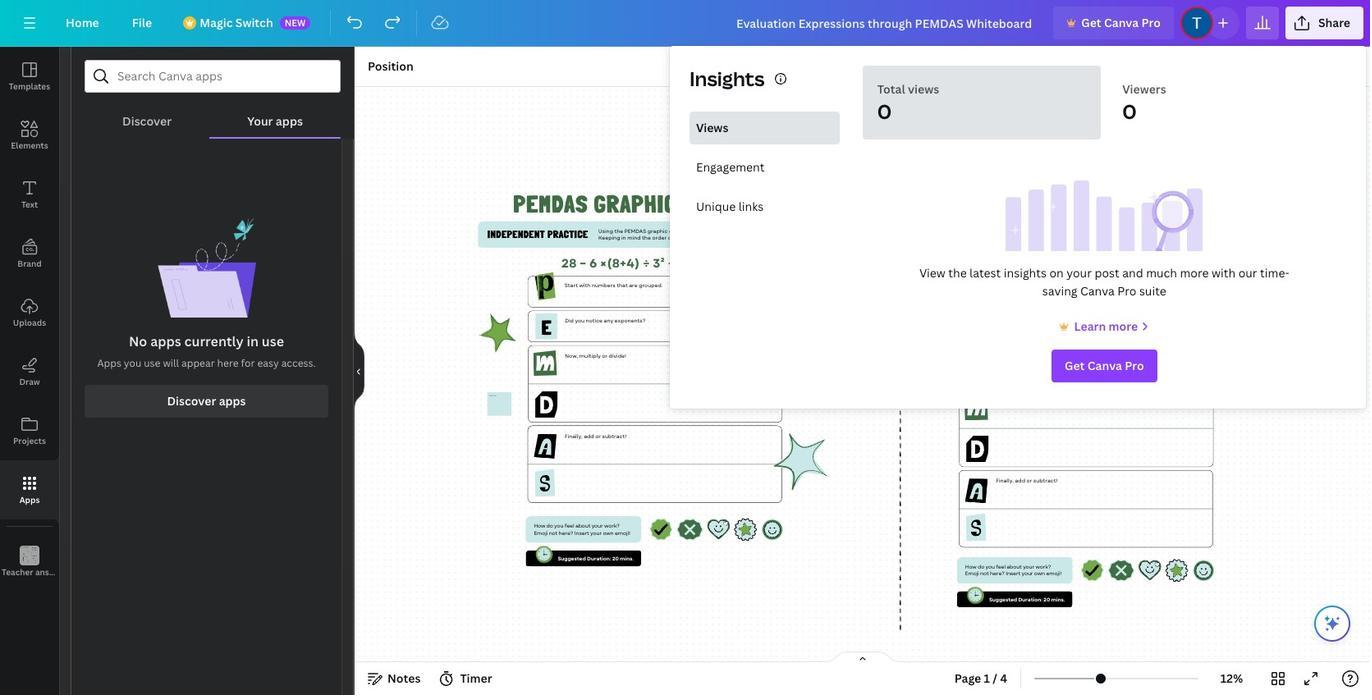 Task type: describe. For each thing, give the bounding box(es) containing it.
text button
[[0, 165, 59, 224]]

learn more button
[[1056, 317, 1153, 337]]

0 horizontal spatial exponents?
[[614, 318, 645, 325]]

sentence
[[764, 234, 789, 242]]

get canva pro button inside main menu bar
[[1053, 7, 1174, 39]]

2 horizontal spatial expression
[[1086, 287, 1156, 305]]

hide image
[[354, 332, 364, 410]]

elements
[[11, 140, 48, 151]]

12% button
[[1205, 666, 1258, 692]]

insights
[[690, 65, 765, 92]]

0 horizontal spatial a
[[1017, 212, 1020, 219]]

1 vertical spatial notice
[[1017, 362, 1033, 369]]

0 horizontal spatial any
[[603, 318, 613, 325]]

1 horizontal spatial subtract!
[[1033, 477, 1057, 484]]

0 horizontal spatial numbers
[[591, 282, 615, 290]]

1 vertical spatial feel
[[996, 564, 1005, 571]]

0 vertical spatial graphic
[[1046, 164, 1103, 184]]

creating
[[1086, 212, 1108, 219]]

total
[[877, 81, 905, 97]]

1 vertical spatial emoji
[[965, 570, 979, 578]]

0 horizontal spatial mins.
[[619, 555, 633, 563]]

1 vertical spatial are
[[1060, 327, 1068, 334]]

story
[[1025, 225, 1039, 233]]

challenge a friend or a classmate by creating your own number sentence. type the expression you want your partner to answer in the space below. you may add a story or trivia to help your classmate visualize the expression.
[[986, 212, 1186, 233]]

timer button
[[434, 666, 499, 692]]

0 vertical spatial finally, add or subtract!
[[564, 433, 626, 440]]

0 horizontal spatial not
[[548, 529, 557, 537]]

your inside using the pemdas graphic organizer, evaluate the given expression on your own. keeping in mind the order of operations, complete the number sentence below.
[[784, 227, 796, 235]]

complete
[[706, 234, 731, 242]]

own.
[[797, 227, 809, 235]]

partner
[[1083, 219, 1103, 226]]

expression inside challenge a friend or a classmate by creating your own number sentence. type the expression you want your partner to answer in the space below. you may add a story or trivia to help your classmate visualize the expression.
[[1014, 219, 1043, 226]]

1 horizontal spatial 20
[[1043, 596, 1050, 604]]

draw
[[19, 376, 40, 387]]

1 horizontal spatial not
[[980, 570, 988, 578]]

engagement button
[[690, 151, 840, 184]]

discover for discover apps
[[167, 393, 216, 409]]

+
[[667, 254, 674, 272]]

1 horizontal spatial with
[[1010, 327, 1021, 334]]

time-
[[1260, 265, 1289, 281]]

1 vertical spatial graphic
[[594, 189, 677, 218]]

answer inside side panel tab list
[[35, 566, 64, 578]]

2 vertical spatial own
[[1034, 570, 1045, 578]]

number inside using the pemdas graphic organizer, evaluate the given expression on your own. keeping in mind the order of operations, complete the number sentence below.
[[742, 234, 763, 242]]

divide!
[[608, 352, 626, 360]]

organizer,
[[669, 227, 695, 235]]

now,
[[565, 352, 578, 360]]

3²
[[652, 254, 664, 272]]

projects
[[13, 435, 46, 447]]

1 vertical spatial finally,
[[996, 477, 1013, 484]]

want
[[1055, 219, 1068, 226]]

share button
[[1285, 7, 1364, 39]]

pro inside main menu bar
[[1141, 15, 1161, 30]]

elements button
[[0, 106, 59, 165]]

your inside view the latest insights on your post and much more with our time- saving canva pro suite
[[1066, 265, 1092, 281]]

visualize
[[1122, 225, 1145, 233]]

templates
[[9, 80, 50, 92]]

0 vertical spatial start
[[564, 282, 577, 290]]

viewers 0
[[1122, 81, 1166, 125]]

empty folder image displayed when there are no installed apps image
[[157, 218, 256, 318]]

1 horizontal spatial suggested
[[989, 596, 1017, 604]]

0 horizontal spatial feel
[[564, 523, 574, 530]]

for
[[241, 356, 255, 370]]

type or draw an expression here.
[[981, 287, 1191, 305]]

1 horizontal spatial duration:
[[1018, 596, 1042, 604]]

own inside challenge a friend or a classmate by creating your own number sentence. type the expression you want your partner to answer in the space below. you may add a story or trivia to help your classmate visualize the expression.
[[1122, 212, 1133, 219]]

expression.
[[1156, 225, 1186, 233]]

0 horizontal spatial emoji!
[[614, 529, 630, 537]]

teacher answer keys
[[2, 566, 84, 578]]

0 inside total views 0
[[877, 98, 892, 125]]

0 horizontal spatial grouped.
[[638, 282, 662, 290]]

0 horizontal spatial are
[[629, 282, 637, 290]]

0 horizontal spatial start with numbers that are grouped.
[[564, 282, 662, 290]]

0 horizontal spatial how
[[534, 523, 545, 530]]

discover for discover
[[122, 113, 172, 129]]

friendly
[[1033, 197, 1074, 209]]

post
[[1095, 265, 1120, 281]]

learn
[[1074, 319, 1106, 334]]

pemdas inside using the pemdas graphic organizer, evaluate the given expression on your own. keeping in mind the order of operations, complete the number sentence below.
[[624, 227, 646, 235]]

unique
[[696, 199, 736, 214]]

0 vertical spatial how do you feel about your work? emoji not here? insert your own emoji!
[[534, 523, 630, 537]]

4
[[1000, 671, 1007, 686]]

28
[[561, 254, 576, 272]]

1 vertical spatial any
[[1035, 362, 1044, 369]]

independent practice
[[487, 228, 588, 241]]

1 vertical spatial pemdas
[[513, 189, 588, 218]]

graphic
[[647, 227, 667, 235]]

the right 'complete'
[[732, 234, 741, 242]]

0 inside viewers 0
[[1122, 98, 1137, 125]]

0 horizontal spatial about
[[575, 523, 590, 530]]

12
[[677, 254, 690, 272]]

teacher
[[2, 566, 33, 578]]

apps inside button
[[19, 494, 40, 506]]

below. inside using the pemdas graphic organizer, evaluate the given expression on your own. keeping in mind the order of operations, complete the number sentence below.
[[790, 234, 808, 242]]

0 vertical spatial classmate
[[1050, 212, 1077, 219]]

×(8+4)
[[600, 254, 640, 272]]

notes button
[[361, 666, 427, 692]]

trivia
[[1047, 225, 1060, 233]]

1 vertical spatial get
[[1065, 358, 1085, 374]]

1
[[984, 671, 990, 686]]

1 vertical spatial emoji!
[[1046, 570, 1061, 578]]

1 horizontal spatial how do you feel about your work? emoji not here? insert your own emoji!
[[965, 564, 1061, 578]]

0 horizontal spatial emoji
[[534, 529, 547, 537]]

0 horizontal spatial suggested duration: 20 mins.
[[557, 555, 633, 563]]

the right the using
[[614, 227, 623, 235]]

more inside button
[[1109, 319, 1138, 334]]

engagement
[[696, 159, 765, 175]]

pro inside view the latest insights on your post and much more with our time- saving canva pro suite
[[1117, 283, 1136, 299]]

0 vertical spatial organizer
[[1107, 164, 1182, 184]]

the right 'mind'
[[642, 234, 650, 242]]

1 horizontal spatial did
[[996, 362, 1004, 369]]

will
[[163, 356, 179, 370]]

1 vertical spatial exponents?
[[1045, 362, 1076, 369]]

side panel tab list
[[0, 47, 84, 592]]

independent
[[487, 228, 545, 241]]

0 horizontal spatial that
[[616, 282, 627, 290]]

1 vertical spatial organizer
[[682, 189, 791, 218]]

1 vertical spatial get canva pro
[[1065, 358, 1144, 374]]

1 horizontal spatial how
[[965, 564, 976, 571]]

share
[[1318, 15, 1350, 30]]

you inside no apps currently in use apps you use will appear here for easy access.
[[124, 356, 141, 370]]

may
[[997, 225, 1008, 233]]

page 1 / 4
[[955, 671, 1007, 686]]

add inside challenge a friend or a classmate by creating your own number sentence. type the expression you want your partner to answer in the space below. you may add a story or trivia to help your classmate visualize the expression.
[[1009, 225, 1019, 233]]

help
[[1068, 225, 1080, 233]]

templates button
[[0, 47, 59, 106]]

1 vertical spatial finally, add or subtract!
[[996, 477, 1057, 484]]

2 vertical spatial canva
[[1087, 358, 1122, 374]]

1 horizontal spatial a
[[1021, 225, 1024, 233]]

0 vertical spatial pemdas
[[991, 164, 1042, 184]]

1 horizontal spatial about
[[1006, 564, 1021, 571]]

÷
[[642, 254, 650, 272]]

0 horizontal spatial duration:
[[587, 555, 611, 563]]

file
[[132, 15, 152, 30]]

of
[[668, 234, 673, 242]]

apps for your
[[276, 113, 303, 129]]

1 vertical spatial start with numbers that are grouped.
[[995, 327, 1094, 334]]

0 vertical spatial did
[[565, 318, 573, 325]]

1 vertical spatial type
[[981, 287, 1012, 305]]

0 horizontal spatial to
[[1061, 225, 1067, 233]]

1 vertical spatial that
[[1047, 327, 1058, 334]]

unique links button
[[690, 190, 840, 223]]

1 horizontal spatial pemdas graphic organizer
[[991, 164, 1182, 184]]

0 vertical spatial work?
[[604, 523, 619, 530]]

0 horizontal spatial here?
[[558, 529, 573, 537]]

2 vertical spatial add
[[1015, 477, 1025, 484]]

position button
[[361, 53, 420, 80]]

multiply
[[579, 352, 600, 360]]

no apps currently in use apps you use will appear here for easy access.
[[97, 332, 316, 370]]

1 horizontal spatial to
[[1104, 219, 1109, 226]]

view the latest insights on your post and much more with our time- saving canva pro suite
[[919, 265, 1289, 299]]

1 vertical spatial start
[[995, 327, 1009, 334]]

uploads button
[[0, 283, 59, 342]]

1 vertical spatial use
[[144, 356, 160, 370]]

1 vertical spatial mins.
[[1051, 596, 1065, 604]]

below. inside challenge a friend or a classmate by creating your own number sentence. type the expression you want your partner to answer in the space below. you may add a story or trivia to help your classmate visualize the expression.
[[1164, 219, 1182, 226]]

evaluate
[[696, 227, 719, 235]]

the inside view the latest insights on your post and much more with our time- saving canva pro suite
[[948, 265, 967, 281]]

−
[[579, 254, 586, 272]]

order
[[652, 234, 666, 242]]

0 horizontal spatial finally,
[[564, 433, 582, 440]]

1 vertical spatial own
[[602, 529, 613, 537]]

on inside using the pemdas graphic organizer, evaluate the given expression on your own. keeping in mind the order of operations, complete the number sentence below.
[[776, 227, 783, 235]]

text
[[21, 199, 38, 210]]

your
[[247, 113, 273, 129]]

0 horizontal spatial do
[[546, 523, 553, 530]]

you inside challenge a friend or a classmate by creating your own number sentence. type the expression you want your partner to answer in the space below. you may add a story or trivia to help your classmate visualize the expression.
[[1044, 219, 1054, 226]]

canva inside main menu bar
[[1104, 15, 1139, 30]]

using the pemdas graphic organizer, evaluate the given expression on your own. keeping in mind the order of operations, complete the number sentence below.
[[598, 227, 809, 242]]

your apps
[[247, 113, 303, 129]]

expression inside using the pemdas graphic organizer, evaluate the given expression on your own. keeping in mind the order of operations, complete the number sentence below.
[[746, 227, 775, 235]]

friendly challenge
[[1033, 197, 1125, 209]]

position
[[368, 58, 413, 74]]

Design title text field
[[723, 7, 1047, 39]]

1 vertical spatial get canva pro button
[[1052, 350, 1157, 383]]



Task type: vqa. For each thing, say whether or not it's contained in the screenshot.
the Type in the Challenge a friend or a classmate by creating your own number sentence. Type the expression you want your partner to answer in the space below. You may add a story or trivia to help your classmate visualize the expression.
yes



Task type: locate. For each thing, give the bounding box(es) containing it.
page
[[955, 671, 981, 686]]

number left the sentence
[[742, 234, 763, 242]]

0 vertical spatial number
[[1135, 212, 1155, 219]]

apps for no
[[150, 332, 181, 351]]

numbers down draw
[[1023, 327, 1046, 334]]

the right view
[[948, 265, 967, 281]]

mind
[[627, 234, 640, 242]]

0 horizontal spatial suggested
[[557, 555, 585, 563]]

1 horizontal spatial own
[[1034, 570, 1045, 578]]

to left help
[[1061, 225, 1067, 233]]

0 horizontal spatial more
[[1109, 319, 1138, 334]]

practice
[[547, 228, 588, 241]]

28 − 6 ×(8+4) ÷ 3² + 12 =
[[561, 254, 700, 272]]

your apps button
[[210, 93, 341, 137]]

1 horizontal spatial are
[[1060, 327, 1068, 334]]

with inside view the latest insights on your post and much more with our time- saving canva pro suite
[[1212, 265, 1236, 281]]

use up easy
[[262, 332, 284, 351]]

main menu bar
[[0, 0, 1370, 47]]

organizer up given
[[682, 189, 791, 218]]

that
[[616, 282, 627, 290], [1047, 327, 1058, 334]]

apps inside no apps currently in use apps you use will appear here for easy access.
[[97, 356, 121, 370]]

on inside view the latest insights on your post and much more with our time- saving canva pro suite
[[1049, 265, 1064, 281]]

0 vertical spatial duration:
[[587, 555, 611, 563]]

projects button
[[0, 401, 59, 461]]

e
[[541, 315, 552, 340]]

the
[[1004, 219, 1013, 226], [1137, 219, 1146, 226], [1146, 225, 1155, 233], [614, 227, 623, 235], [720, 227, 729, 235], [642, 234, 650, 242], [732, 234, 741, 242], [948, 265, 967, 281]]

pemdas up independent practice
[[513, 189, 588, 218]]

0 horizontal spatial pemdas graphic organizer
[[513, 189, 791, 218]]

start down latest
[[995, 327, 1009, 334]]

pro down and
[[1117, 283, 1136, 299]]

a left story
[[1021, 225, 1024, 233]]

keeping
[[598, 234, 620, 242]]

answer inside challenge a friend or a classmate by creating your own number sentence. type the expression you want your partner to answer in the space below. you may add a story or trivia to help your classmate visualize the expression.
[[1111, 219, 1130, 226]]

1 vertical spatial insert
[[1005, 570, 1020, 578]]

get inside main menu bar
[[1081, 15, 1101, 30]]

pro
[[1141, 15, 1161, 30], [1117, 283, 1136, 299], [1125, 358, 1144, 374]]

0 vertical spatial answer
[[1111, 219, 1130, 226]]

or
[[1038, 212, 1044, 219], [1040, 225, 1045, 233], [1015, 287, 1029, 305], [602, 352, 607, 360], [595, 433, 600, 440], [1026, 477, 1032, 484]]

2 0 from the left
[[1122, 98, 1137, 125]]

0 horizontal spatial with
[[579, 282, 590, 290]]

the right you
[[1004, 219, 1013, 226]]

grouped.
[[638, 282, 662, 290], [1070, 327, 1094, 334]]

on left own.
[[776, 227, 783, 235]]

on
[[776, 227, 783, 235], [1049, 265, 1064, 281]]

magic switch
[[200, 15, 273, 30]]

classmate
[[1050, 212, 1077, 219], [1094, 225, 1121, 233]]

1 vertical spatial more
[[1109, 319, 1138, 334]]

0 horizontal spatial 20
[[612, 555, 618, 563]]

0 vertical spatial notice
[[585, 318, 602, 325]]

6
[[589, 254, 597, 272]]

magic
[[200, 15, 233, 30]]

did you notice any exponents?
[[565, 318, 645, 325], [996, 362, 1076, 369]]

notice up now, multiply or divide!
[[585, 318, 602, 325]]

1 vertical spatial apps
[[150, 332, 181, 351]]

notice down draw
[[1017, 362, 1033, 369]]

1 vertical spatial numbers
[[1023, 327, 1046, 334]]

with down '−'
[[579, 282, 590, 290]]

0 horizontal spatial own
[[602, 529, 613, 537]]

more inside view the latest insights on your post and much more with our time- saving canva pro suite
[[1180, 265, 1209, 281]]

with
[[1212, 265, 1236, 281], [579, 282, 590, 290], [1010, 327, 1021, 334]]

mins.
[[619, 555, 633, 563], [1051, 596, 1065, 604]]

the left given
[[720, 227, 729, 235]]

did you notice any exponents? up now, multiply or divide!
[[565, 318, 645, 325]]

0 vertical spatial get canva pro button
[[1053, 7, 1174, 39]]

;
[[28, 568, 31, 579]]

0 vertical spatial did you notice any exponents?
[[565, 318, 645, 325]]

0 horizontal spatial did you notice any exponents?
[[565, 318, 645, 325]]

draw
[[1031, 287, 1064, 305]]

get canva pro button down learn more button
[[1052, 350, 1157, 383]]

total views 0
[[877, 81, 939, 125]]

1 vertical spatial do
[[977, 564, 984, 571]]

Search Canva apps search field
[[117, 61, 308, 92]]

viewers
[[1122, 81, 1166, 97]]

sentence.
[[1157, 212, 1183, 219]]

by
[[1078, 212, 1084, 219]]

that down ×(8+4)
[[616, 282, 627, 290]]

answer right creating
[[1111, 219, 1130, 226]]

the left the space
[[1137, 219, 1146, 226]]

apps up will
[[150, 332, 181, 351]]

0 horizontal spatial insert
[[574, 529, 589, 537]]

the right visualize
[[1146, 225, 1155, 233]]

1 horizontal spatial here?
[[990, 570, 1004, 578]]

challenge up 'may'
[[989, 212, 1016, 219]]

type left friend
[[990, 219, 1003, 226]]

1 horizontal spatial grouped.
[[1070, 327, 1094, 334]]

show pages image
[[823, 651, 902, 664]]

our
[[1238, 265, 1257, 281]]

2 vertical spatial with
[[1010, 327, 1021, 334]]

0 horizontal spatial pemdas
[[513, 189, 588, 218]]

operations,
[[674, 234, 704, 242]]

1 vertical spatial expression
[[746, 227, 775, 235]]

discover down appear on the left
[[167, 393, 216, 409]]

0 horizontal spatial below.
[[790, 234, 808, 242]]

duration:
[[587, 555, 611, 563], [1018, 596, 1042, 604]]

new
[[285, 16, 306, 29]]

1 horizontal spatial insert
[[1005, 570, 1020, 578]]

suggested duration: 20 mins.
[[557, 555, 633, 563], [989, 596, 1065, 604]]

did
[[565, 318, 573, 325], [996, 362, 1004, 369]]

and
[[1122, 265, 1143, 281]]

any
[[603, 318, 613, 325], [1035, 362, 1044, 369]]

are left "learn"
[[1060, 327, 1068, 334]]

grouped. down 'type or draw an expression here.' on the top right of page
[[1070, 327, 1094, 334]]

here?
[[558, 529, 573, 537], [990, 570, 1004, 578]]

=
[[693, 254, 700, 272]]

0 vertical spatial mins.
[[619, 555, 633, 563]]

a left friend
[[1017, 212, 1020, 219]]

0 vertical spatial exponents?
[[614, 318, 645, 325]]

apps inside no apps currently in use apps you use will appear here for easy access.
[[150, 332, 181, 351]]

apps
[[276, 113, 303, 129], [150, 332, 181, 351], [219, 393, 246, 409]]

0 horizontal spatial did
[[565, 318, 573, 325]]

number inside challenge a friend or a classmate by creating your own number sentence. type the expression you want your partner to answer in the space below. you may add a story or trivia to help your classmate visualize the expression.
[[1135, 212, 1155, 219]]

below. right the space
[[1164, 219, 1182, 226]]

any up divide! on the left bottom of page
[[603, 318, 613, 325]]

challenge inside challenge a friend or a classmate by creating your own number sentence. type the expression you want your partner to answer in the space below. you may add a story or trivia to help your classmate visualize the expression.
[[989, 212, 1016, 219]]

pemdas graphic organizer up graphic
[[513, 189, 791, 218]]

switch
[[235, 15, 273, 30]]

home
[[66, 15, 99, 30]]

with left our
[[1212, 265, 1236, 281]]

a down friendly
[[1045, 212, 1048, 219]]

2 horizontal spatial a
[[1045, 212, 1048, 219]]

with down the insights
[[1010, 327, 1021, 334]]

grouped. down ÷
[[638, 282, 662, 290]]

get canva pro button up the viewers
[[1053, 7, 1174, 39]]

0 vertical spatial with
[[1212, 265, 1236, 281]]

1 horizontal spatial challenge
[[1076, 197, 1125, 209]]

type inside challenge a friend or a classmate by creating your own number sentence. type the expression you want your partner to answer in the space below. you may add a story or trivia to help your classmate visualize the expression.
[[990, 219, 1003, 226]]

0 vertical spatial not
[[548, 529, 557, 537]]

expression
[[1014, 219, 1043, 226], [746, 227, 775, 235], [1086, 287, 1156, 305]]

0 vertical spatial on
[[776, 227, 783, 235]]

1 horizontal spatial work?
[[1035, 564, 1051, 571]]

discover down search canva apps search box
[[122, 113, 172, 129]]

0 horizontal spatial subtract!
[[602, 433, 626, 440]]

classmate down friendly
[[1050, 212, 1077, 219]]

0 horizontal spatial in
[[247, 332, 259, 351]]

0 vertical spatial subtract!
[[602, 433, 626, 440]]

1 horizontal spatial that
[[1047, 327, 1058, 334]]

0 down the viewers
[[1122, 98, 1137, 125]]

0 horizontal spatial expression
[[746, 227, 775, 235]]

canva down learn more button
[[1087, 358, 1122, 374]]

start
[[564, 282, 577, 290], [995, 327, 1009, 334]]

in
[[1131, 219, 1136, 226], [621, 234, 626, 242], [247, 332, 259, 351]]

timer
[[460, 671, 492, 686]]

start down 28
[[564, 282, 577, 290]]

canva down post
[[1080, 283, 1115, 299]]

in inside using the pemdas graphic organizer, evaluate the given expression on your own. keeping in mind the order of operations, complete the number sentence below.
[[621, 234, 626, 242]]

more right "learn"
[[1109, 319, 1138, 334]]

1 vertical spatial answer
[[35, 566, 64, 578]]

0 vertical spatial below.
[[1164, 219, 1182, 226]]

1 vertical spatial pemdas graphic organizer
[[513, 189, 791, 218]]

home link
[[53, 7, 112, 39]]

in inside no apps currently in use apps you use will appear here for easy access.
[[247, 332, 259, 351]]

in left the space
[[1131, 219, 1136, 226]]

apps down the projects
[[19, 494, 40, 506]]

1 vertical spatial classmate
[[1094, 225, 1121, 233]]

below.
[[1164, 219, 1182, 226], [790, 234, 808, 242]]

much
[[1146, 265, 1177, 281]]

canva up the viewers
[[1104, 15, 1139, 30]]

1 vertical spatial challenge
[[989, 212, 1016, 219]]

organizer
[[1107, 164, 1182, 184], [682, 189, 791, 218]]

0 vertical spatial apps
[[97, 356, 121, 370]]

numbers down 6
[[591, 282, 615, 290]]

0 horizontal spatial on
[[776, 227, 783, 235]]

0 vertical spatial any
[[603, 318, 613, 325]]

draw button
[[0, 342, 59, 401]]

start with numbers that are grouped. down draw
[[995, 327, 1094, 334]]

organizer up the sentence.
[[1107, 164, 1182, 184]]

canva
[[1104, 15, 1139, 30], [1080, 283, 1115, 299], [1087, 358, 1122, 374]]

not
[[548, 529, 557, 537], [980, 570, 988, 578]]

your
[[1109, 212, 1121, 219], [1070, 219, 1081, 226], [1081, 225, 1093, 233], [784, 227, 796, 235], [1066, 265, 1092, 281], [591, 523, 603, 530], [590, 529, 601, 537], [1023, 564, 1034, 571], [1021, 570, 1033, 578]]

expression down and
[[1086, 287, 1156, 305]]

pemdas graphic organizer up friendly challenge
[[991, 164, 1182, 184]]

exponents? up divide! on the left bottom of page
[[614, 318, 645, 325]]

in inside challenge a friend or a classmate by creating your own number sentence. type the expression you want your partner to answer in the space below. you may add a story or trivia to help your classmate visualize the expression.
[[1131, 219, 1136, 226]]

0 vertical spatial more
[[1180, 265, 1209, 281]]

you
[[1044, 219, 1054, 226], [575, 318, 584, 325], [124, 356, 141, 370], [1006, 362, 1015, 369], [554, 523, 563, 530], [985, 564, 994, 571]]

expression right given
[[746, 227, 775, 235]]

apps for discover
[[219, 393, 246, 409]]

pro down learn more
[[1125, 358, 1144, 374]]

canva inside view the latest insights on your post and much more with our time- saving canva pro suite
[[1080, 283, 1115, 299]]

are down 28 − 6 ×(8+4) ÷ 3² + 12 =
[[629, 282, 637, 290]]

get canva pro down learn more button
[[1065, 358, 1144, 374]]

2 horizontal spatial pemdas
[[991, 164, 1042, 184]]

1 vertical spatial how do you feel about your work? emoji not here? insert your own emoji!
[[965, 564, 1061, 578]]

apps down here
[[219, 393, 246, 409]]

currently
[[184, 332, 244, 351]]

12%
[[1220, 671, 1243, 686]]

0 vertical spatial emoji!
[[614, 529, 630, 537]]

0 vertical spatial feel
[[564, 523, 574, 530]]

apps left will
[[97, 356, 121, 370]]

saving
[[1042, 283, 1077, 299]]

easy
[[257, 356, 279, 370]]

2 horizontal spatial in
[[1131, 219, 1136, 226]]

apps button
[[0, 461, 59, 520]]

links
[[739, 199, 764, 214]]

start with numbers that are grouped. down ×(8+4)
[[564, 282, 662, 290]]

apps right "your"
[[276, 113, 303, 129]]

access.
[[281, 356, 316, 370]]

1 0 from the left
[[877, 98, 892, 125]]

in up for
[[247, 332, 259, 351]]

0 vertical spatial use
[[262, 332, 284, 351]]

graphic up 'mind'
[[594, 189, 677, 218]]

1 vertical spatial did
[[996, 362, 1004, 369]]

how
[[534, 523, 545, 530], [965, 564, 976, 571]]

type down latest
[[981, 287, 1012, 305]]

an
[[1067, 287, 1083, 305]]

pro up the viewers
[[1141, 15, 1161, 30]]

1 vertical spatial number
[[742, 234, 763, 242]]

no
[[129, 332, 147, 351]]

did you notice any exponents? down "learn"
[[996, 362, 1076, 369]]

pemdas up friend
[[991, 164, 1042, 184]]

pemdas
[[991, 164, 1042, 184], [513, 189, 588, 218], [624, 227, 646, 235]]

discover apps
[[167, 393, 246, 409]]

1 vertical spatial how
[[965, 564, 976, 571]]

1 vertical spatial add
[[583, 433, 594, 440]]

0 vertical spatial 20
[[612, 555, 618, 563]]

answer right ;
[[35, 566, 64, 578]]

finally, add or subtract!
[[564, 433, 626, 440], [996, 477, 1057, 484]]

emoji
[[534, 529, 547, 537], [965, 570, 979, 578]]

number up visualize
[[1135, 212, 1155, 219]]

exponents? down "learn"
[[1045, 362, 1076, 369]]

on up saving
[[1049, 265, 1064, 281]]

now, multiply or divide!
[[565, 352, 626, 360]]

insert
[[574, 529, 589, 537], [1005, 570, 1020, 578]]

file button
[[119, 7, 165, 39]]

1 horizontal spatial feel
[[996, 564, 1005, 571]]

0 horizontal spatial notice
[[585, 318, 602, 325]]

use left will
[[144, 356, 160, 370]]

0 horizontal spatial start
[[564, 282, 577, 290]]

are
[[629, 282, 637, 290], [1060, 327, 1068, 334]]

0 horizontal spatial how do you feel about your work? emoji not here? insert your own emoji!
[[534, 523, 630, 537]]

friend
[[1021, 212, 1037, 219]]

in left 'mind'
[[621, 234, 626, 242]]

to right partner
[[1104, 219, 1109, 226]]

1 horizontal spatial did you notice any exponents?
[[996, 362, 1076, 369]]

learn more
[[1074, 319, 1138, 334]]

0 vertical spatial suggested
[[557, 555, 585, 563]]

get canva pro button
[[1053, 7, 1174, 39], [1052, 350, 1157, 383]]

1 vertical spatial suggested duration: 20 mins.
[[989, 596, 1065, 604]]

here.
[[1159, 287, 1191, 305]]

0 horizontal spatial work?
[[604, 523, 619, 530]]

suite
[[1139, 283, 1166, 299]]

pemdas left graphic
[[624, 227, 646, 235]]

expression left 'trivia'
[[1014, 219, 1043, 226]]

0 vertical spatial pro
[[1141, 15, 1161, 30]]

2 vertical spatial pro
[[1125, 358, 1144, 374]]

numbers
[[591, 282, 615, 290], [1023, 327, 1046, 334]]

given
[[730, 227, 745, 235]]

do
[[546, 523, 553, 530], [977, 564, 984, 571]]

canva assistant image
[[1322, 614, 1342, 634]]

1 horizontal spatial finally,
[[996, 477, 1013, 484]]

below. right the sentence
[[790, 234, 808, 242]]

classmate down creating
[[1094, 225, 1121, 233]]

challenge up creating
[[1076, 197, 1125, 209]]

0 down the total
[[877, 98, 892, 125]]

0 vertical spatial emoji
[[534, 529, 547, 537]]

here
[[217, 356, 239, 370]]

0 vertical spatial get canva pro
[[1081, 15, 1161, 30]]

graphic up friendly challenge
[[1046, 164, 1103, 184]]

get canva pro up the viewers
[[1081, 15, 1161, 30]]

any down draw
[[1035, 362, 1044, 369]]

that down draw
[[1047, 327, 1058, 334]]

1 horizontal spatial finally, add or subtract!
[[996, 477, 1057, 484]]

latest
[[970, 265, 1001, 281]]

get canva pro inside main menu bar
[[1081, 15, 1161, 30]]

emoji!
[[614, 529, 630, 537], [1046, 570, 1061, 578]]

appear
[[181, 356, 215, 370]]

1 horizontal spatial start with numbers that are grouped.
[[995, 327, 1094, 334]]

more up 'here.'
[[1180, 265, 1209, 281]]



